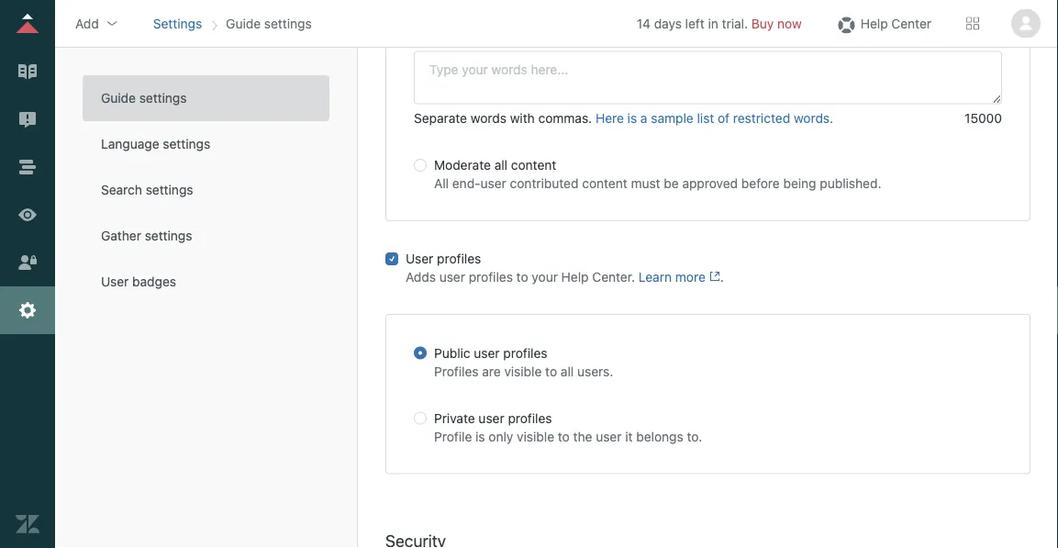 Task type: locate. For each thing, give the bounding box(es) containing it.
user up adds
[[406, 251, 434, 266]]

days
[[655, 16, 682, 31]]

private
[[434, 411, 475, 426]]

0 horizontal spatial content
[[511, 157, 557, 173]]

profiles down user profiles
[[469, 270, 513, 285]]

buy
[[752, 16, 775, 31]]

to left the
[[558, 429, 570, 444]]

0 horizontal spatial guide
[[101, 90, 136, 106]]

trial.
[[722, 16, 749, 31]]

15000
[[965, 110, 1003, 125]]

to
[[517, 270, 529, 285], [546, 364, 558, 379], [558, 429, 570, 444]]

settings
[[264, 16, 312, 31], [139, 90, 187, 106], [163, 136, 210, 152], [146, 182, 193, 197], [145, 228, 192, 243]]

1 vertical spatial guide settings
[[101, 90, 187, 106]]

profiles right 'public'
[[504, 345, 548, 360]]

a
[[641, 110, 648, 125]]

language settings link
[[83, 121, 330, 167]]

center.
[[593, 270, 636, 285]]

profiles
[[437, 251, 481, 266], [469, 270, 513, 285], [504, 345, 548, 360], [508, 411, 552, 426]]

all right moderate
[[495, 157, 508, 173]]

guide settings up language settings
[[101, 90, 187, 106]]

0 vertical spatial to
[[517, 270, 529, 285]]

settings for the language settings link
[[163, 136, 210, 152]]

left
[[686, 16, 705, 31]]

1 vertical spatial to
[[546, 364, 558, 379]]

1 horizontal spatial content
[[582, 176, 628, 191]]

user inside moderate all content all end-user contributed content must be approved before being published.
[[481, 176, 507, 191]]

add
[[75, 16, 99, 31]]

1 vertical spatial visible
[[517, 429, 555, 444]]

more
[[676, 270, 706, 285]]

user for user profiles
[[406, 251, 434, 266]]

user
[[481, 176, 507, 191], [440, 270, 466, 285], [474, 345, 500, 360], [479, 411, 505, 426], [596, 429, 622, 444]]

profiles up only
[[508, 411, 552, 426]]

gather settings link
[[83, 213, 330, 259]]

profiles for adds
[[469, 270, 513, 285]]

here is a sample list of restricted words. link
[[596, 109, 834, 127]]

0 horizontal spatial all
[[495, 157, 508, 173]]

guide right settings
[[226, 16, 261, 31]]

now
[[778, 16, 802, 31]]

add button
[[70, 10, 125, 37]]

user down user profiles
[[440, 270, 466, 285]]

visible inside public user profiles profiles are visible to all users.
[[505, 364, 542, 379]]

0 vertical spatial guide settings
[[226, 16, 312, 31]]

guide settings
[[226, 16, 312, 31], [101, 90, 187, 106]]

to.
[[687, 429, 703, 444]]

help
[[861, 16, 889, 31], [562, 270, 589, 285]]

settings inside "link"
[[145, 228, 192, 243]]

guide
[[226, 16, 261, 31], [101, 90, 136, 106]]

1 vertical spatial content
[[582, 176, 628, 191]]

must
[[631, 176, 661, 191]]

all inside public user profiles profiles are visible to all users.
[[561, 364, 574, 379]]

be
[[664, 176, 679, 191]]

.
[[721, 270, 724, 285]]

0 vertical spatial guide
[[226, 16, 261, 31]]

it
[[626, 429, 633, 444]]

to left users.
[[546, 364, 558, 379]]

adds user profiles to your help center.
[[406, 270, 639, 285]]

profiles for private
[[508, 411, 552, 426]]

1 vertical spatial all
[[561, 364, 574, 379]]

user badges
[[101, 274, 176, 289]]

0 horizontal spatial help
[[562, 270, 589, 285]]

is inside the private user profiles profile is only visible to the user it belongs to.
[[476, 429, 485, 444]]

learn
[[639, 270, 672, 285]]

user permissions image
[[16, 251, 39, 275]]

with
[[510, 110, 535, 125]]

visible right are
[[505, 364, 542, 379]]

public user profiles profiles are visible to all users.
[[434, 345, 614, 379]]

all left users.
[[561, 364, 574, 379]]

to left your
[[517, 270, 529, 285]]

guide up language
[[101, 90, 136, 106]]

all
[[495, 157, 508, 173], [561, 364, 574, 379]]

0 vertical spatial content
[[511, 157, 557, 173]]

settings image
[[16, 298, 39, 322]]

help center
[[861, 16, 932, 31]]

1 vertical spatial user
[[101, 274, 129, 289]]

1 horizontal spatial all
[[561, 364, 574, 379]]

0 vertical spatial all
[[495, 157, 508, 173]]

0 horizontal spatial user
[[101, 274, 129, 289]]

user left badges
[[101, 274, 129, 289]]

0 vertical spatial visible
[[505, 364, 542, 379]]

guide settings right settings link
[[226, 16, 312, 31]]

navigation containing settings
[[149, 10, 316, 37]]

help inside button
[[861, 16, 889, 31]]

0 horizontal spatial is
[[476, 429, 485, 444]]

profiles inside public user profiles profiles are visible to all users.
[[504, 345, 548, 360]]

moderate
[[434, 157, 491, 173]]

Type your words here... text field
[[414, 51, 1003, 104]]

content up 'contributed'
[[511, 157, 557, 173]]

0 vertical spatial user
[[406, 251, 434, 266]]

approved
[[683, 176, 738, 191]]

adds
[[406, 270, 436, 285]]

manage articles image
[[16, 60, 39, 84]]

are
[[482, 364, 501, 379]]

user up are
[[474, 345, 500, 360]]

zendesk products image
[[967, 17, 980, 30]]

published.
[[820, 176, 882, 191]]

is left only
[[476, 429, 485, 444]]

help left center
[[861, 16, 889, 31]]

navigation
[[149, 10, 316, 37]]

is
[[628, 110, 637, 125], [476, 429, 485, 444]]

user for private
[[479, 411, 505, 426]]

content left must
[[582, 176, 628, 191]]

0 vertical spatial help
[[861, 16, 889, 31]]

content
[[511, 157, 557, 173], [582, 176, 628, 191]]

user inside public user profiles profiles are visible to all users.
[[474, 345, 500, 360]]

2 vertical spatial to
[[558, 429, 570, 444]]

visible
[[505, 364, 542, 379], [517, 429, 555, 444]]

badges
[[132, 274, 176, 289]]

your
[[532, 270, 558, 285]]

profiles up adds user profiles to your help center.
[[437, 251, 481, 266]]

1 vertical spatial is
[[476, 429, 485, 444]]

is left a on the right top of the page
[[628, 110, 637, 125]]

1 horizontal spatial help
[[861, 16, 889, 31]]

1 horizontal spatial guide
[[226, 16, 261, 31]]

all
[[434, 176, 449, 191]]

user for adds
[[440, 270, 466, 285]]

profiles inside the private user profiles profile is only visible to the user it belongs to.
[[508, 411, 552, 426]]

14 days left in trial. buy now
[[637, 16, 802, 31]]

1 horizontal spatial is
[[628, 110, 637, 125]]

visible right only
[[517, 429, 555, 444]]

user up only
[[479, 411, 505, 426]]

help right your
[[562, 270, 589, 285]]

user
[[406, 251, 434, 266], [101, 274, 129, 289]]

restricted
[[734, 110, 791, 125]]

here
[[596, 110, 624, 125]]

1 horizontal spatial user
[[406, 251, 434, 266]]

private user profiles profile is only visible to the user it belongs to.
[[434, 411, 703, 444]]

user down moderate
[[481, 176, 507, 191]]



Task type: describe. For each thing, give the bounding box(es) containing it.
search settings link
[[83, 167, 330, 213]]

sample
[[651, 110, 694, 125]]

user badges link
[[83, 259, 330, 305]]

settings link
[[153, 16, 202, 31]]

the
[[574, 429, 593, 444]]

language
[[101, 136, 159, 152]]

gather settings
[[101, 228, 192, 243]]

contributed
[[510, 176, 579, 191]]

before
[[742, 176, 780, 191]]

moderate content image
[[16, 107, 39, 131]]

belongs
[[637, 429, 684, 444]]

profile
[[434, 429, 472, 444]]

user for user badges
[[101, 274, 129, 289]]

in
[[709, 16, 719, 31]]

center
[[892, 16, 932, 31]]

user profiles
[[406, 251, 481, 266]]

public
[[434, 345, 471, 360]]

settings
[[153, 16, 202, 31]]

users.
[[578, 364, 614, 379]]

user for public
[[474, 345, 500, 360]]

end-
[[453, 176, 481, 191]]

commas.
[[539, 110, 592, 125]]

list
[[697, 110, 715, 125]]

profiles for public
[[504, 345, 548, 360]]

words
[[471, 110, 507, 125]]

gather
[[101, 228, 141, 243]]

guide settings link
[[83, 75, 330, 121]]

0 vertical spatial is
[[628, 110, 637, 125]]

learn more
[[639, 270, 706, 285]]

arrange content image
[[16, 155, 39, 179]]

14
[[637, 16, 651, 31]]

separate
[[414, 110, 467, 125]]

learn more link
[[639, 270, 721, 285]]

1 vertical spatial guide
[[101, 90, 136, 106]]

profiles
[[434, 364, 479, 379]]

zendesk image
[[16, 512, 39, 536]]

settings for 'gather settings' "link"
[[145, 228, 192, 243]]

user left it
[[596, 429, 622, 444]]

settings for search settings link
[[146, 182, 193, 197]]

to inside public user profiles profiles are visible to all users.
[[546, 364, 558, 379]]

0 horizontal spatial guide settings
[[101, 90, 187, 106]]

to inside the private user profiles profile is only visible to the user it belongs to.
[[558, 429, 570, 444]]

help center button
[[830, 10, 938, 37]]

settings for guide settings link
[[139, 90, 187, 106]]

all inside moderate all content all end-user contributed content must be approved before being published.
[[495, 157, 508, 173]]

1 vertical spatial help
[[562, 270, 589, 285]]

1 horizontal spatial guide settings
[[226, 16, 312, 31]]

only
[[489, 429, 514, 444]]

search settings
[[101, 182, 193, 197]]

search
[[101, 182, 142, 197]]

customize design image
[[16, 203, 39, 227]]

of
[[718, 110, 730, 125]]

visible inside the private user profiles profile is only visible to the user it belongs to.
[[517, 429, 555, 444]]

language settings
[[101, 136, 210, 152]]

words.
[[794, 110, 834, 125]]

being
[[784, 176, 817, 191]]

moderate all content all end-user contributed content must be approved before being published.
[[434, 157, 882, 191]]

separate words with commas. here is a sample list of restricted words.
[[414, 110, 834, 125]]



Task type: vqa. For each thing, say whether or not it's contained in the screenshot.
middle Saeli
no



